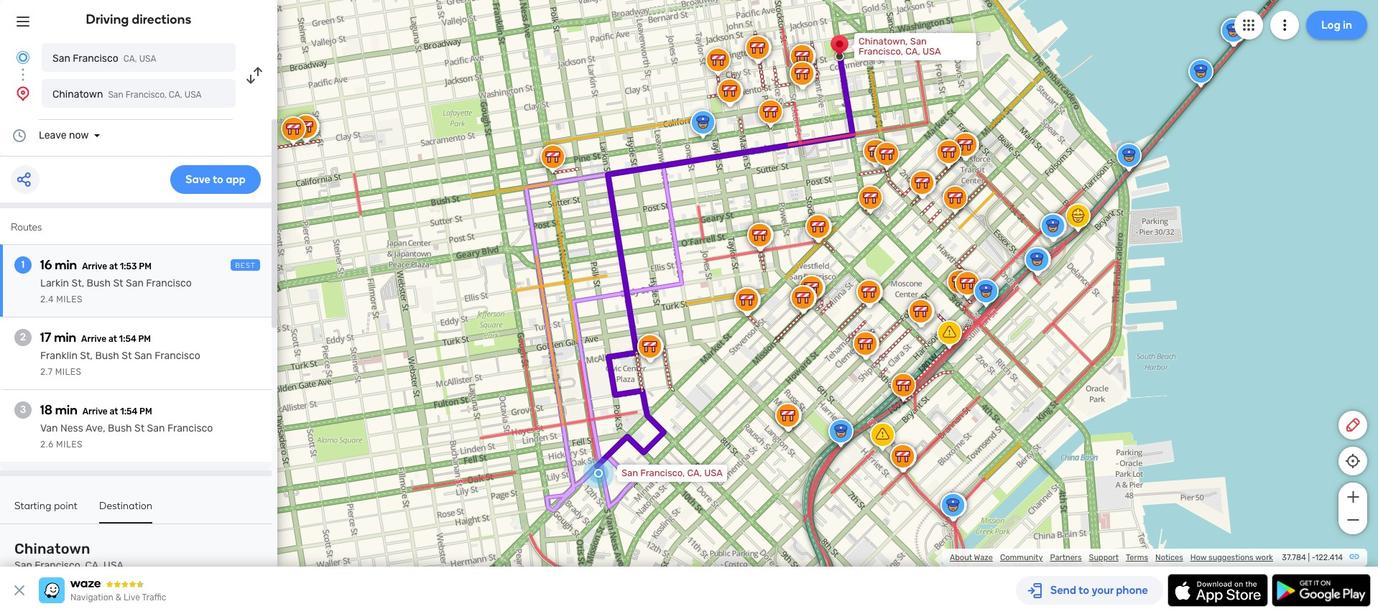 Task type: describe. For each thing, give the bounding box(es) containing it.
at for 18 min
[[110, 407, 118, 417]]

st, for 17 min
[[80, 350, 93, 362]]

san inside van ness ave, bush st san francisco 2.6 miles
[[147, 423, 165, 435]]

bush for 16 min
[[87, 277, 111, 290]]

navigation & live traffic
[[70, 593, 166, 603]]

notices link
[[1156, 553, 1183, 563]]

16 min arrive at 1:53 pm
[[40, 257, 152, 273]]

usa inside chinatown, san francisco, ca, usa
[[923, 46, 941, 57]]

37.784 | -122.414
[[1282, 553, 1343, 563]]

starting
[[14, 500, 51, 512]]

waze
[[974, 553, 993, 563]]

ca, inside chinatown, san francisco, ca, usa
[[906, 46, 920, 57]]

point
[[54, 500, 78, 512]]

partners
[[1050, 553, 1082, 563]]

bush for 17 min
[[95, 350, 119, 362]]

link image
[[1349, 551, 1360, 563]]

destination button
[[99, 500, 153, 524]]

usa inside san francisco ca, usa
[[139, 54, 156, 64]]

x image
[[11, 582, 28, 599]]

2.6
[[40, 440, 54, 450]]

work
[[1256, 553, 1273, 563]]

st for 16 min
[[113, 277, 123, 290]]

1:54 for 17 min
[[119, 334, 136, 344]]

2
[[20, 331, 26, 344]]

starting point
[[14, 500, 78, 512]]

chinatown inside chinatown san francisco, ca, usa
[[14, 540, 90, 558]]

1:54 for 18 min
[[120, 407, 137, 417]]

about
[[950, 553, 972, 563]]

2.7
[[40, 367, 53, 377]]

francisco inside franklin st, bush st san francisco 2.7 miles
[[155, 350, 200, 362]]

min for 17 min
[[54, 330, 76, 346]]

franklin
[[40, 350, 78, 362]]

arrive for 18 min
[[82, 407, 108, 417]]

pm for 18 min
[[139, 407, 152, 417]]

miles for 16 min
[[56, 295, 83, 305]]

chinatown,
[[859, 36, 908, 47]]

routes
[[11, 221, 42, 234]]

ave,
[[85, 423, 105, 435]]

chinatown, san francisco, ca, usa
[[859, 36, 941, 57]]

current location image
[[14, 49, 32, 66]]

1
[[21, 259, 25, 271]]

&
[[116, 593, 122, 603]]

1:53
[[120, 262, 137, 272]]

live
[[124, 593, 140, 603]]

0 vertical spatial chinatown
[[52, 88, 103, 101]]

st for 17 min
[[122, 350, 132, 362]]

larkin st, bush st san francisco 2.4 miles
[[40, 277, 192, 305]]

37.784
[[1282, 553, 1306, 563]]

van
[[40, 423, 58, 435]]

community
[[1000, 553, 1043, 563]]

arrive for 16 min
[[82, 262, 107, 272]]

best
[[235, 262, 256, 270]]

community link
[[1000, 553, 1043, 563]]

starting point button
[[14, 500, 78, 522]]

zoom in image
[[1344, 489, 1362, 506]]

0 vertical spatial chinatown san francisco, ca, usa
[[52, 88, 202, 101]]

support link
[[1089, 553, 1119, 563]]

san inside larkin st, bush st san francisco 2.4 miles
[[126, 277, 144, 290]]

leave now
[[39, 129, 89, 142]]



Task type: locate. For each thing, give the bounding box(es) containing it.
ca,
[[906, 46, 920, 57], [123, 54, 137, 64], [169, 90, 182, 100], [687, 468, 702, 479], [85, 560, 101, 572]]

at left 1:53
[[109, 262, 118, 272]]

franklin st, bush st san francisco 2.7 miles
[[40, 350, 200, 377]]

leave
[[39, 129, 66, 142]]

how
[[1191, 553, 1207, 563]]

arrive up ave,
[[82, 407, 108, 417]]

min for 18 min
[[55, 402, 77, 418]]

1 vertical spatial min
[[54, 330, 76, 346]]

st
[[113, 277, 123, 290], [122, 350, 132, 362], [134, 423, 145, 435]]

bush inside van ness ave, bush st san francisco 2.6 miles
[[108, 423, 132, 435]]

2 vertical spatial st
[[134, 423, 145, 435]]

st inside franklin st, bush st san francisco 2.7 miles
[[122, 350, 132, 362]]

0 vertical spatial at
[[109, 262, 118, 272]]

1:54 inside the 17 min arrive at 1:54 pm
[[119, 334, 136, 344]]

san francisco, ca, usa
[[622, 468, 723, 479]]

pm inside 18 min arrive at 1:54 pm
[[139, 407, 152, 417]]

pm for 16 min
[[139, 262, 152, 272]]

arrive for 17 min
[[81, 334, 106, 344]]

chinatown up now
[[52, 88, 103, 101]]

zoom out image
[[1344, 512, 1362, 529]]

pm up van ness ave, bush st san francisco 2.6 miles
[[139, 407, 152, 417]]

1:54
[[119, 334, 136, 344], [120, 407, 137, 417]]

1 vertical spatial at
[[108, 334, 117, 344]]

chinatown san francisco, ca, usa up navigation
[[14, 540, 123, 572]]

pm inside 16 min arrive at 1:53 pm
[[139, 262, 152, 272]]

at inside the 17 min arrive at 1:54 pm
[[108, 334, 117, 344]]

2.4
[[40, 295, 54, 305]]

min right 17
[[54, 330, 76, 346]]

122.414
[[1316, 553, 1343, 563]]

min
[[55, 257, 77, 273], [54, 330, 76, 346], [55, 402, 77, 418]]

bush down the 17 min arrive at 1:54 pm
[[95, 350, 119, 362]]

at
[[109, 262, 118, 272], [108, 334, 117, 344], [110, 407, 118, 417]]

miles inside van ness ave, bush st san francisco 2.6 miles
[[56, 440, 83, 450]]

st inside larkin st, bush st san francisco 2.4 miles
[[113, 277, 123, 290]]

st, right larkin
[[71, 277, 84, 290]]

st,
[[71, 277, 84, 290], [80, 350, 93, 362]]

at up franklin st, bush st san francisco 2.7 miles
[[108, 334, 117, 344]]

francisco,
[[859, 46, 903, 57], [126, 90, 167, 100], [641, 468, 685, 479], [35, 560, 83, 572]]

chinatown san francisco, ca, usa down san francisco ca, usa
[[52, 88, 202, 101]]

arrive
[[82, 262, 107, 272], [81, 334, 106, 344], [82, 407, 108, 417]]

chinatown san francisco, ca, usa
[[52, 88, 202, 101], [14, 540, 123, 572]]

miles for 17 min
[[55, 367, 82, 377]]

1 vertical spatial miles
[[55, 367, 82, 377]]

san inside franklin st, bush st san francisco 2.7 miles
[[134, 350, 152, 362]]

location image
[[14, 85, 32, 102]]

now
[[69, 129, 89, 142]]

1 vertical spatial st
[[122, 350, 132, 362]]

0 vertical spatial arrive
[[82, 262, 107, 272]]

0 vertical spatial st
[[113, 277, 123, 290]]

1:54 up van ness ave, bush st san francisco 2.6 miles
[[120, 407, 137, 417]]

usa
[[923, 46, 941, 57], [139, 54, 156, 64], [185, 90, 202, 100], [704, 468, 723, 479], [104, 560, 123, 572]]

2 vertical spatial bush
[[108, 423, 132, 435]]

0 vertical spatial bush
[[87, 277, 111, 290]]

min up ness
[[55, 402, 77, 418]]

francisco
[[73, 52, 118, 65], [146, 277, 192, 290], [155, 350, 200, 362], [167, 423, 213, 435]]

1 vertical spatial arrive
[[81, 334, 106, 344]]

francisco, inside chinatown, san francisco, ca, usa
[[859, 46, 903, 57]]

at inside 16 min arrive at 1:53 pm
[[109, 262, 118, 272]]

0 vertical spatial pm
[[139, 262, 152, 272]]

2 vertical spatial arrive
[[82, 407, 108, 417]]

miles down the franklin
[[55, 367, 82, 377]]

san inside chinatown, san francisco, ca, usa
[[910, 36, 927, 47]]

miles inside larkin st, bush st san francisco 2.4 miles
[[56, 295, 83, 305]]

min for 16 min
[[55, 257, 77, 273]]

pm
[[139, 262, 152, 272], [138, 334, 151, 344], [139, 407, 152, 417]]

miles inside franklin st, bush st san francisco 2.7 miles
[[55, 367, 82, 377]]

pm right 1:53
[[139, 262, 152, 272]]

pm for 17 min
[[138, 334, 151, 344]]

clock image
[[11, 127, 28, 144]]

larkin
[[40, 277, 69, 290]]

2 vertical spatial at
[[110, 407, 118, 417]]

st inside van ness ave, bush st san francisco 2.6 miles
[[134, 423, 145, 435]]

pm up franklin st, bush st san francisco 2.7 miles
[[138, 334, 151, 344]]

san francisco ca, usa
[[52, 52, 156, 65]]

bush inside larkin st, bush st san francisco 2.4 miles
[[87, 277, 111, 290]]

bush
[[87, 277, 111, 290], [95, 350, 119, 362], [108, 423, 132, 435]]

1 vertical spatial chinatown
[[14, 540, 90, 558]]

min right 16
[[55, 257, 77, 273]]

terms
[[1126, 553, 1148, 563]]

1 vertical spatial bush
[[95, 350, 119, 362]]

francisco inside larkin st, bush st san francisco 2.4 miles
[[146, 277, 192, 290]]

pm inside the 17 min arrive at 1:54 pm
[[138, 334, 151, 344]]

suggestions
[[1209, 553, 1254, 563]]

16
[[40, 257, 52, 273]]

st down the 17 min arrive at 1:54 pm
[[122, 350, 132, 362]]

notices
[[1156, 553, 1183, 563]]

san
[[910, 36, 927, 47], [52, 52, 70, 65], [108, 90, 123, 100], [126, 277, 144, 290], [134, 350, 152, 362], [147, 423, 165, 435], [622, 468, 638, 479], [14, 560, 32, 572]]

17 min arrive at 1:54 pm
[[40, 330, 151, 346]]

van ness ave, bush st san francisco 2.6 miles
[[40, 423, 213, 450]]

2 vertical spatial miles
[[56, 440, 83, 450]]

ca, inside san francisco ca, usa
[[123, 54, 137, 64]]

|
[[1308, 553, 1310, 563]]

chinatown
[[52, 88, 103, 101], [14, 540, 90, 558]]

francisco inside van ness ave, bush st san francisco 2.6 miles
[[167, 423, 213, 435]]

1 vertical spatial 1:54
[[120, 407, 137, 417]]

st, down the 17 min arrive at 1:54 pm
[[80, 350, 93, 362]]

at for 16 min
[[109, 262, 118, 272]]

st, for 16 min
[[71, 277, 84, 290]]

st, inside larkin st, bush st san francisco 2.4 miles
[[71, 277, 84, 290]]

navigation
[[70, 593, 113, 603]]

3
[[20, 404, 26, 416]]

terms link
[[1126, 553, 1148, 563]]

support
[[1089, 553, 1119, 563]]

st, inside franklin st, bush st san francisco 2.7 miles
[[80, 350, 93, 362]]

arrive up larkin st, bush st san francisco 2.4 miles
[[82, 262, 107, 272]]

arrive up franklin st, bush st san francisco 2.7 miles
[[81, 334, 106, 344]]

bush inside franklin st, bush st san francisco 2.7 miles
[[95, 350, 119, 362]]

st right ave,
[[134, 423, 145, 435]]

1:54 up franklin st, bush st san francisco 2.7 miles
[[119, 334, 136, 344]]

st down 1:53
[[113, 277, 123, 290]]

how suggestions work link
[[1191, 553, 1273, 563]]

bush right ave,
[[108, 423, 132, 435]]

at up van ness ave, bush st san francisco 2.6 miles
[[110, 407, 118, 417]]

17
[[40, 330, 51, 346]]

18
[[40, 402, 53, 418]]

about waze community partners support terms notices how suggestions work
[[950, 553, 1273, 563]]

arrive inside 16 min arrive at 1:53 pm
[[82, 262, 107, 272]]

0 vertical spatial 1:54
[[119, 334, 136, 344]]

pencil image
[[1345, 417, 1362, 434]]

traffic
[[142, 593, 166, 603]]

arrive inside the 17 min arrive at 1:54 pm
[[81, 334, 106, 344]]

0 vertical spatial st,
[[71, 277, 84, 290]]

1 vertical spatial chinatown san francisco, ca, usa
[[14, 540, 123, 572]]

1:54 inside 18 min arrive at 1:54 pm
[[120, 407, 137, 417]]

2 vertical spatial pm
[[139, 407, 152, 417]]

at for 17 min
[[108, 334, 117, 344]]

directions
[[132, 11, 191, 27]]

2 vertical spatial min
[[55, 402, 77, 418]]

chinatown down starting point button
[[14, 540, 90, 558]]

destination
[[99, 500, 153, 512]]

1 vertical spatial pm
[[138, 334, 151, 344]]

partners link
[[1050, 553, 1082, 563]]

miles down larkin
[[56, 295, 83, 305]]

bush down 16 min arrive at 1:53 pm
[[87, 277, 111, 290]]

-
[[1312, 553, 1316, 563]]

about waze link
[[950, 553, 993, 563]]

at inside 18 min arrive at 1:54 pm
[[110, 407, 118, 417]]

driving
[[86, 11, 129, 27]]

ness
[[60, 423, 83, 435]]

1 vertical spatial st,
[[80, 350, 93, 362]]

0 vertical spatial min
[[55, 257, 77, 273]]

18 min arrive at 1:54 pm
[[40, 402, 152, 418]]

driving directions
[[86, 11, 191, 27]]

miles down ness
[[56, 440, 83, 450]]

miles
[[56, 295, 83, 305], [55, 367, 82, 377], [56, 440, 83, 450]]

0 vertical spatial miles
[[56, 295, 83, 305]]

arrive inside 18 min arrive at 1:54 pm
[[82, 407, 108, 417]]



Task type: vqa. For each thing, say whether or not it's contained in the screenshot.
San
yes



